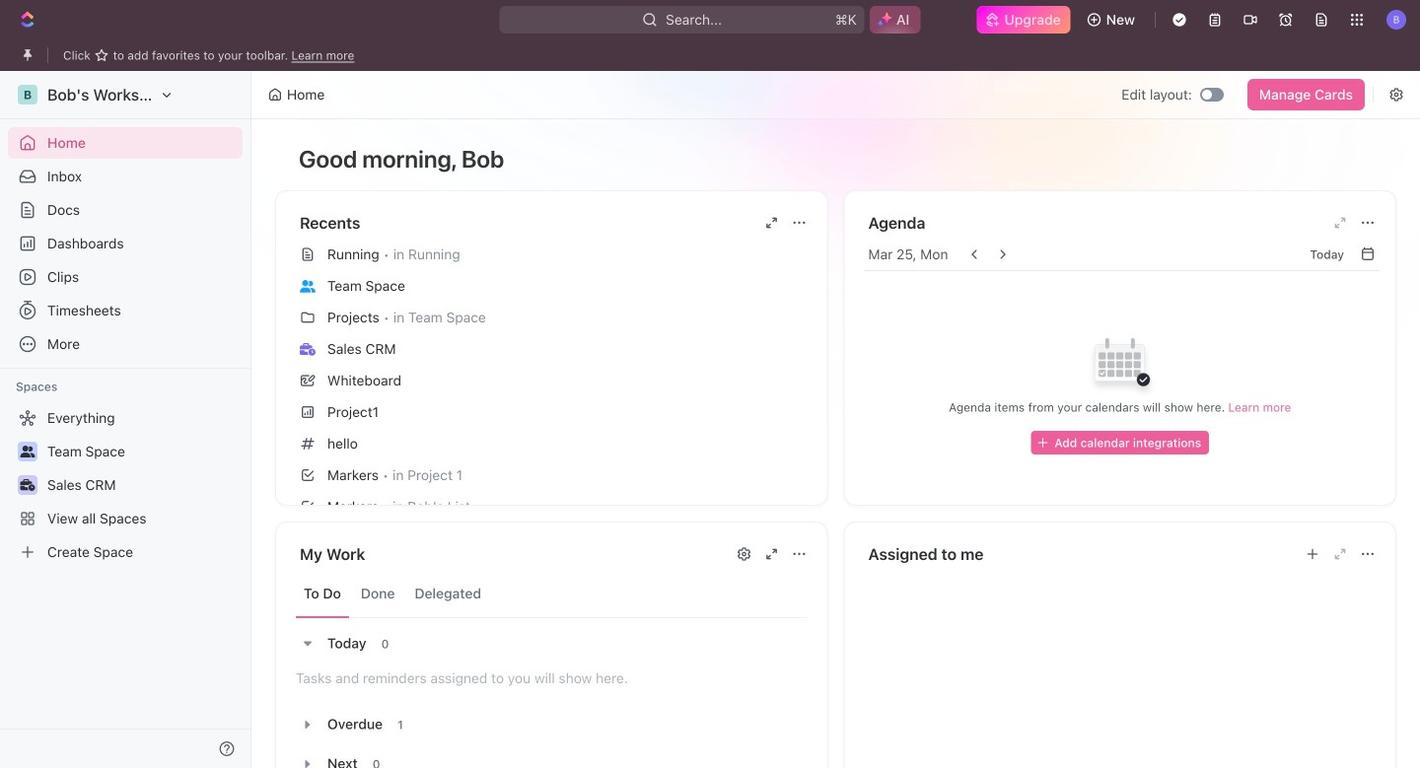 Task type: vqa. For each thing, say whether or not it's contained in the screenshot.
tree
yes



Task type: locate. For each thing, give the bounding box(es) containing it.
0 horizontal spatial user group image
[[20, 446, 35, 458]]

1 horizontal spatial business time image
[[300, 343, 316, 356]]

tree
[[8, 403, 243, 568]]

0 vertical spatial user group image
[[300, 280, 316, 293]]

1 vertical spatial business time image
[[20, 480, 35, 491]]

business time image inside tree
[[20, 480, 35, 491]]

business time image
[[300, 343, 316, 356], [20, 480, 35, 491]]

0 horizontal spatial business time image
[[20, 480, 35, 491]]

tab list
[[296, 570, 808, 619]]

1 vertical spatial user group image
[[20, 446, 35, 458]]

0 vertical spatial business time image
[[300, 343, 316, 356]]

bob's workspace, , element
[[18, 85, 37, 105]]

1 horizontal spatial user group image
[[300, 280, 316, 293]]

user group image
[[300, 280, 316, 293], [20, 446, 35, 458]]

tree inside sidebar navigation
[[8, 403, 243, 568]]

sidebar navigation
[[0, 71, 256, 769]]

user group image inside tree
[[20, 446, 35, 458]]



